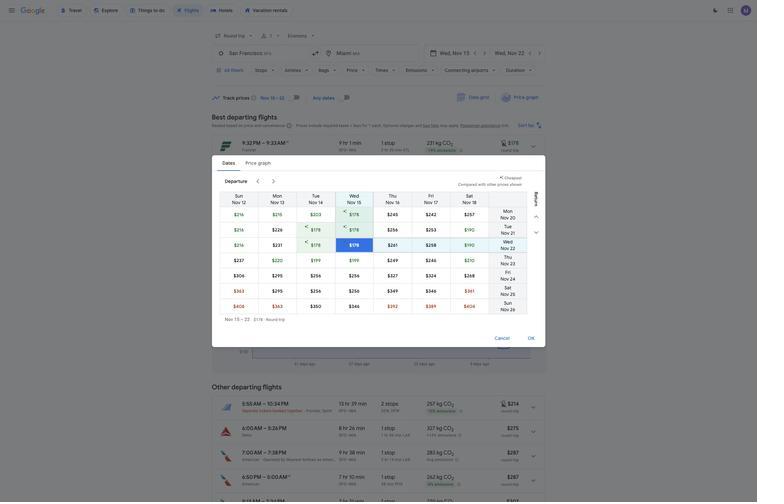 Task type: vqa. For each thing, say whether or not it's contained in the screenshot.
footer on the bottom containing Map data ©2023 Google
no



Task type: locate. For each thing, give the bounding box(es) containing it.
1 horizontal spatial $199 button
[[335, 253, 374, 268]]

min inside 5 hr 25 min sfo – mia
[[357, 189, 365, 196]]

this for search
[[272, 296, 280, 302]]

1 horizontal spatial $363
[[272, 304, 283, 309]]

hr inside the 1 stop 3 hr 14 min lax
[[385, 458, 389, 462]]

sfo for 7 hr 10 min
[[339, 482, 347, 487]]

kg inside 262 kg co 2
[[437, 475, 443, 481]]

2 inside 262 kg co 2
[[452, 477, 454, 482]]

hr inside 9 hr 1 min sfo – mia
[[343, 140, 348, 147]]

Departure time: 5:55 AM. text field
[[242, 401, 262, 408]]

0 vertical spatial $216
[[234, 212, 244, 218]]

5 mia from the top
[[349, 458, 357, 462]]

airlines left as
[[303, 458, 316, 462]]

7 inside total duration 7 hr 4 min. element
[[339, 165, 342, 171]]

mia for 1
[[349, 148, 357, 152]]

total duration 9 hr 1 min. element
[[339, 140, 382, 148]]

1 - from the top
[[427, 148, 429, 153]]

12:52 pm
[[242, 165, 263, 171]]

- for 262
[[427, 483, 429, 487]]

nov 15 – 22 inside find the best price region
[[261, 95, 285, 101]]

3 left $261
[[382, 240, 385, 245]]

3 $287 round trip from the top
[[502, 475, 519, 487]]

fri up 24
[[506, 270, 511, 276]]

$290
[[498, 284, 507, 288]]

$327
[[388, 273, 398, 279]]

min inside 7 hr 10 min sfo – mia
[[356, 475, 365, 481]]

typical down . prices during this time are $33 cheaper on average.
[[294, 262, 314, 270]]

1 round from the top
[[502, 148, 512, 153]]

is right book
[[316, 227, 320, 235]]

1 1 stop flight. element from the top
[[382, 140, 395, 148]]

2 for 257
[[452, 403, 454, 409]]

-21% emissions
[[427, 197, 456, 202]]

1 287 us dollars text field from the top
[[508, 165, 519, 171]]

1 $199 from the left
[[311, 258, 321, 263]]

0 vertical spatial +
[[350, 123, 352, 128]]

56
[[390, 433, 394, 438]]

2 vertical spatial flights
[[263, 384, 282, 392]]

26 inside the 8 hr 26 min sfo – mia
[[349, 426, 355, 432]]

prices down lowest on the top of the page
[[253, 247, 266, 252]]

found
[[350, 240, 362, 245]]

sfo right the spirit
[[339, 409, 347, 414]]

1 stop flight. element down layover (1 of 1) is a 2 hr 20 min layover at hartsfield-jackson atlanta international airport in atlanta. "element"
[[382, 165, 395, 172]]

25 right 5 at left
[[350, 189, 355, 196]]

nov inside fri nov 17
[[424, 200, 433, 205]]

round down this price for this flight doesn't include overhead bin access. if you need a carry-on bag, use the bags filter to update prices. icon
[[502, 148, 512, 153]]

hr for 8 hr 26 min sfo – mia
[[343, 426, 348, 432]]

search down average.
[[340, 262, 360, 270]]

. inside the least expensive flights for similar trips to miami usually cost between $135–290 .
[[302, 283, 303, 288]]

0 horizontal spatial 15 – 22
[[234, 317, 250, 322]]

Departure time: 6:50 PM. text field
[[242, 475, 262, 481]]

$287 for 283
[[508, 450, 519, 457]]

2 horizontal spatial price
[[514, 94, 525, 100]]

3 the from the top
[[235, 276, 243, 282]]

min right 4
[[354, 165, 363, 171]]

co inside '327 kg co 2'
[[444, 426, 452, 432]]

$178 down $203 button
[[311, 227, 321, 233]]

1 vertical spatial time
[[291, 247, 300, 252]]

charges
[[400, 123, 415, 128]]

3 - from the top
[[427, 409, 429, 414]]

emissions for 231
[[437, 148, 456, 153]]

$190 button down $257
[[451, 222, 489, 237]]

1 stop from the top
[[385, 140, 395, 147]]

4 stop from the top
[[385, 450, 395, 457]]

kg inside '327 kg co 2'
[[437, 426, 443, 432]]

sfo down total duration 9 hr 38 min. element
[[339, 458, 347, 462]]

lax right '56'
[[403, 433, 411, 438]]

2 vertical spatial $216
[[234, 242, 244, 248]]

trip inside $275 round trip
[[513, 434, 519, 438]]

leaves san francisco international airport at 5:55 am on wednesday, november 15 and arrives at miami international airport at 10:34 pm on wednesday, november 15. element
[[242, 401, 289, 408]]

$306
[[234, 273, 245, 279]]

1 vertical spatial departing
[[232, 384, 261, 392]]

round trip for $178
[[502, 148, 519, 153]]

nov inside sun nov 12
[[232, 200, 241, 205]]

1 inside 1 stop 2 hr 20 min atl
[[382, 140, 384, 147]]

kg for 231
[[436, 140, 442, 147]]

0 vertical spatial price
[[347, 67, 358, 73]]

departure
[[225, 178, 247, 184]]

1 mia from the top
[[349, 148, 357, 152]]

currently
[[266, 262, 292, 270]]

the least expensive flights for similar trips to miami usually cost between $135–290 .
[[235, 276, 344, 288]]

0 vertical spatial mon
[[273, 193, 282, 199]]

$178 is typical
[[423, 268, 454, 274]]

2 up avg emissions
[[452, 452, 454, 458]]

lax inside 1 stop 1 hr 56 min lax
[[403, 433, 411, 438]]

co for 290
[[444, 165, 453, 171]]

1 the from the top
[[235, 227, 246, 235]]

nov 15 – 22 down '$406'
[[225, 317, 250, 322]]

flights for other departing flights
[[263, 384, 282, 392]]

Arrival time: 10:34 PM. text field
[[267, 401, 289, 408]]

round down 287 us dollars text box at the bottom right of page
[[502, 483, 512, 487]]

283
[[427, 450, 436, 457]]

sat down 24
[[505, 285, 512, 291]]

hr left 39
[[345, 401, 350, 408]]

$253
[[426, 227, 437, 233]]

2 inside the '283 kg co 2'
[[452, 452, 454, 458]]

lax inside the 1 stop 3 hr 14 min lax
[[403, 458, 411, 462]]

2 vertical spatial $287
[[508, 475, 519, 481]]

$287 for 262
[[508, 475, 519, 481]]

this price for this flight doesn't include overhead bin access. if you need a carry-on bag, use the bags filter to update prices. image
[[501, 139, 508, 147]]

price right bags "popup button"
[[347, 67, 358, 73]]

mia down total duration 8 hr 26 min. element
[[349, 433, 357, 438]]

2 vertical spatial usually
[[235, 283, 250, 288]]

$190 up $210
[[465, 242, 475, 248]]

2 $287 from the top
[[508, 450, 519, 457]]

the up lowest on the top of the page
[[235, 227, 246, 235]]

0 horizontal spatial $363
[[234, 288, 244, 294]]

flights for best departing flights
[[258, 113, 277, 122]]

$220 button
[[259, 253, 297, 268]]

1 horizontal spatial to
[[306, 240, 311, 245]]

1 $295 from the top
[[272, 273, 283, 279]]

$287 up the 'cheapest' in the right top of the page
[[508, 165, 519, 171]]

$199 down average.
[[350, 258, 359, 263]]

mon for 20
[[504, 208, 513, 214]]

mia inside 5 hr 25 min sfo – mia
[[349, 197, 357, 201]]

0 horizontal spatial $199
[[311, 258, 321, 263]]

3 sfo from the top
[[339, 409, 347, 414]]

co up -10% emissions
[[444, 401, 452, 408]]

cheaper
[[318, 247, 335, 252]]

min right 38
[[356, 450, 365, 457]]

1 horizontal spatial wed
[[503, 239, 513, 245]]

15
[[357, 200, 362, 205]]

1 vertical spatial this
[[272, 296, 280, 302]]

hr inside 9 hr 38 min sfo – mia
[[343, 450, 348, 457]]

14 inside tue nov 14
[[319, 200, 323, 205]]

departing up 5:55 am text field at the bottom
[[232, 384, 261, 392]]

duration button
[[502, 65, 536, 76]]

0 vertical spatial lax
[[403, 433, 411, 438]]

1 vertical spatial $363
[[272, 304, 283, 309]]

stop for 1 stop 3 hr 14 min lax
[[385, 450, 395, 457]]

- for 231
[[427, 148, 429, 153]]

search down $135–290
[[281, 296, 296, 302]]

airlines inside popup button
[[285, 67, 301, 73]]

frontier, spirit
[[306, 409, 332, 414]]

9:33 am
[[267, 140, 286, 147]]

similar down $226 button
[[281, 240, 295, 245]]

and right price at the top of the page
[[254, 123, 261, 128]]

2 inside '327 kg co 2'
[[452, 428, 454, 433]]

$190
[[465, 227, 475, 233], [465, 242, 475, 248]]

$287 for 290
[[508, 165, 519, 171]]

co for 257
[[444, 401, 452, 408]]

0 horizontal spatial and
[[254, 123, 261, 128]]

0 horizontal spatial 26
[[349, 426, 355, 432]]

price
[[347, 67, 358, 73], [514, 94, 525, 100], [235, 296, 247, 302]]

kg inside the "290 kg co 2"
[[437, 165, 443, 171]]

layover (1 of 1) is a 3 hr 14 min layover at los angeles international airport in los angeles. element
[[382, 458, 424, 463]]

1 $287 from the top
[[508, 165, 519, 171]]

swap origin and destination. image
[[312, 50, 319, 57]]

1 horizontal spatial $346
[[426, 288, 437, 294]]

2 for 290
[[453, 167, 455, 172]]

2 $199 from the left
[[350, 258, 359, 263]]

2 vertical spatial the
[[235, 276, 243, 282]]

5
[[339, 189, 342, 196]]

0 vertical spatial sat
[[466, 193, 473, 199]]

0 vertical spatial departing
[[227, 113, 257, 122]]

american right as
[[323, 458, 340, 462]]

co for 283
[[444, 450, 452, 457]]

2 up 1 stop at the top right
[[382, 148, 384, 152]]

emissions down 262 kg co 2
[[435, 483, 454, 487]]

0 horizontal spatial sun
[[235, 193, 243, 199]]

+ right taxes
[[350, 123, 352, 128]]

mia for 10
[[349, 482, 357, 487]]

sfo inside 9 hr 38 min sfo – mia
[[339, 458, 347, 462]]

$231
[[273, 242, 282, 248]]

1 7 from the top
[[339, 165, 342, 171]]

1 horizontal spatial trips
[[315, 276, 324, 282]]

fri up 17 at the top of page
[[429, 193, 434, 199]]

$295 button
[[259, 268, 297, 283], [259, 284, 297, 299]]

ranked based on price and convenience
[[212, 123, 285, 128]]

15 – 22
[[271, 95, 285, 101], [234, 317, 250, 322]]

2 $190 button from the top
[[451, 238, 489, 252]]

min inside the 1 stop 3 hr 14 min lax
[[395, 458, 402, 462]]

mia down 38
[[349, 458, 357, 462]]

0 horizontal spatial $199 button
[[297, 253, 335, 268]]

2 $216 button from the top
[[220, 222, 258, 237]]

1 stop 58 min phx
[[382, 475, 403, 487]]

2 round from the top
[[502, 173, 512, 177]]

0 vertical spatial 13
[[280, 200, 285, 205]]

all
[[224, 67, 230, 73]]

6 round from the top
[[502, 483, 512, 487]]

wed
[[350, 193, 359, 199], [503, 239, 513, 245]]

2 up +14% emissions
[[452, 428, 454, 433]]

5:00 am
[[267, 475, 287, 481]]

min inside 1 stop 2 hr 20 min atl
[[395, 148, 402, 152]]

sort by:
[[518, 123, 535, 128]]

$287 round trip up 287 us dollars text box at the bottom right of page
[[502, 450, 519, 463]]

layover (1 of 2) is a 4 hr 55 min layover at denver international airport in denver. layover (2 of 2) is a 1 hr 13 min layover at dallas/fort worth international airport in dallas. element
[[382, 409, 424, 414]]

8:35 am – 5:00 pm united
[[242, 189, 287, 201]]

hr for 7 hr 4 min
[[343, 165, 348, 171]]

n
[[534, 204, 539, 206]]

1 vertical spatial 14
[[390, 458, 394, 462]]

round trip down 214 us dollars text field
[[502, 409, 519, 414]]

total duration 7 hr 10 min. element
[[339, 475, 382, 482]]

emissions for 257
[[437, 409, 456, 414]]

mia down 39
[[349, 409, 357, 414]]

4 - from the top
[[427, 483, 429, 487]]

prices right learn more about ranking icon
[[296, 123, 308, 128]]

– inside 9 hr 38 min sfo – mia
[[347, 458, 349, 462]]

0 vertical spatial miami
[[312, 240, 325, 245]]

7 inside 7 hr 10 min sfo – mia
[[339, 475, 342, 481]]

min left atl
[[395, 148, 402, 152]]

book
[[299, 227, 314, 235]]

0 vertical spatial fri
[[429, 193, 434, 199]]

learn more about tracked prices image
[[251, 95, 257, 101]]

$178
[[508, 140, 519, 147], [350, 212, 359, 218], [311, 227, 321, 233], [350, 227, 359, 233], [311, 242, 321, 248], [350, 242, 359, 248], [423, 268, 433, 274], [254, 318, 263, 322]]

0 vertical spatial $295
[[272, 273, 283, 279]]

3 stop from the top
[[385, 426, 395, 432]]

co inside the '283 kg co 2'
[[444, 450, 452, 457]]

to inside the least expensive flights for similar trips to miami usually cost between $135–290 .
[[325, 276, 329, 282]]

$178 button down now,
[[336, 238, 373, 252]]

mon
[[273, 193, 282, 199], [504, 208, 513, 214]]

4
[[349, 165, 352, 171]]

compared with other prices shown
[[459, 182, 522, 187]]

$199 down $33
[[311, 258, 321, 263]]

airports
[[471, 67, 489, 73]]

1 inside 1 popup button
[[270, 33, 272, 38]]

Arrival time: 7:34 PM. text field
[[266, 499, 285, 502]]

sfo inside the 8 hr 26 min sfo – mia
[[339, 433, 347, 438]]

kg inside 231 kg co 2
[[436, 140, 442, 147]]

total duration 5 hr 25 min. element
[[339, 189, 382, 196]]

1 vertical spatial 3
[[382, 458, 384, 462]]

1 9 from the top
[[339, 140, 342, 147]]

similar up the learn more about price insights icon at the left
[[299, 276, 313, 282]]

2 inside 226 kg co 2
[[452, 191, 454, 197]]

2 vertical spatial prices
[[235, 262, 253, 270]]

0 vertical spatial this
[[282, 247, 289, 252]]

1 horizontal spatial price
[[347, 67, 358, 73]]

0 vertical spatial tue
[[312, 193, 320, 199]]

0 vertical spatial sun
[[235, 193, 243, 199]]

bags button
[[315, 65, 340, 76]]

stop for 1 stop 58 min phx
[[385, 475, 395, 481]]

2 for 226
[[452, 191, 454, 197]]

leaves san francisco international airport at 12:52 pm on wednesday, november 15 and arrives at miami international airport at 10:56 pm on wednesday, november 15. element
[[242, 165, 290, 171]]

1 horizontal spatial sun
[[504, 300, 512, 306]]

– inside 9 hr 1 min sfo – mia
[[347, 148, 349, 152]]

usually inside the least expensive flights for similar trips to miami usually cost between $135–290 .
[[235, 283, 250, 288]]

date
[[469, 94, 479, 100]]

$295 button down expensive
[[259, 284, 297, 299]]

$287 round trip up 307 us dollars text field
[[502, 475, 519, 487]]

min for 5 hr 25 min sfo – mia
[[357, 189, 365, 196]]

12:52 pm – 10:56 pm
[[242, 165, 290, 171]]

287 US dollars text field
[[508, 165, 519, 171], [508, 450, 519, 457]]

+ for 9
[[286, 140, 287, 144]]

257
[[427, 401, 436, 408]]

min for 8 hr 26 min sfo – mia
[[356, 426, 365, 432]]

0 horizontal spatial 20
[[390, 148, 394, 152]]

separate
[[242, 409, 258, 414]]

trips inside the least expensive flights for similar trips to miami usually cost between $135–290 .
[[315, 276, 324, 282]]

1 vertical spatial 9
[[339, 450, 342, 457]]

7 hr 10 min sfo – mia
[[339, 475, 365, 487]]

290 kg co 2
[[427, 165, 455, 172]]

min up total duration 7 hr 4 min. element
[[353, 140, 362, 147]]

9 inside 9 hr 1 min sfo – mia
[[339, 140, 342, 147]]

wed up 15 at the top left of page
[[350, 193, 359, 199]]

13 inside 13 hr 39 min sfo – mia
[[339, 401, 344, 408]]

– down the total duration 9 hr 1 min. element
[[347, 148, 349, 152]]

Departure time: 9:32 PM. text field
[[242, 140, 261, 147]]

leaves san francisco international airport at 6:00 am on wednesday, november 15 and arrives at miami international airport at 5:26 pm on wednesday, november 15. element
[[242, 426, 287, 432]]

2 9 from the top
[[339, 450, 342, 457]]

2 $295 from the top
[[272, 288, 283, 294]]

. down lowest on the top of the page
[[250, 247, 252, 252]]

1 vertical spatial lax
[[403, 458, 411, 462]]

this price for this flight doesn't include overhead bin access. if you need a carry-on bag, use the bags filter to update prices. image up 275 us dollars text field
[[500, 400, 508, 408]]

None search field
[[212, 30, 546, 86]]

1 vertical spatial to
[[306, 240, 311, 245]]

$178 · round trip
[[254, 318, 285, 322]]

round
[[502, 148, 512, 153], [502, 173, 512, 177], [502, 409, 512, 414], [502, 434, 512, 438], [502, 458, 512, 463], [502, 483, 512, 487]]

Arrival time: 10:56 PM. text field
[[269, 165, 290, 171]]

1 sfo from the top
[[339, 148, 347, 152]]

3 $287 from the top
[[508, 475, 519, 481]]

2 stop from the top
[[385, 165, 395, 171]]

– inside "6:50 pm – 5:00 am + 1"
[[263, 475, 266, 481]]

2 7 from the top
[[339, 475, 342, 481]]

– down total duration 9 hr 38 min. element
[[347, 458, 349, 462]]

0 vertical spatial $190
[[465, 227, 475, 233]]

1 vertical spatial tue
[[505, 224, 512, 230]]

any
[[313, 95, 322, 101]]

skywest
[[286, 458, 302, 462]]

kg up -19% emissions
[[436, 140, 442, 147]]

departing for best
[[227, 113, 257, 122]]

Arrival time: 5:26 PM. text field
[[268, 426, 287, 432]]

0 vertical spatial round trip
[[502, 148, 519, 153]]

·
[[264, 318, 265, 322]]

2 lax from the top
[[403, 458, 411, 462]]

price inside popup button
[[347, 67, 358, 73]]

co inside 262 kg co 2
[[444, 475, 452, 481]]

$346 button
[[412, 284, 450, 299], [335, 299, 374, 314]]

1 inside "9:32 pm – 9:33 am + 1"
[[287, 140, 289, 144]]

Return text field
[[495, 45, 525, 62]]

min inside 9 hr 1 min sfo – mia
[[353, 140, 362, 147]]

1 horizontal spatial fri
[[506, 270, 511, 276]]

sun up 12
[[235, 193, 243, 199]]

other
[[212, 384, 230, 392]]

1 and from the left
[[254, 123, 261, 128]]

1 horizontal spatial similar
[[299, 276, 313, 282]]

prices for are
[[235, 262, 253, 270]]

7
[[339, 165, 342, 171], [339, 475, 342, 481]]

sfo inside 5 hr 25 min sfo – mia
[[339, 197, 347, 201]]

sfo for 9 hr 1 min
[[339, 148, 347, 152]]

2 vertical spatial +
[[287, 474, 289, 478]]

prices for include
[[296, 123, 308, 128]]

best departing flights
[[212, 113, 277, 122]]

mia inside 9 hr 1 min sfo – mia
[[349, 148, 357, 152]]

26 down 24
[[511, 307, 516, 313]]

by:
[[529, 123, 535, 128]]

0 horizontal spatial airlines
[[285, 67, 301, 73]]

kg inside the '283 kg co 2'
[[437, 450, 443, 457]]

round for 283
[[502, 458, 512, 463]]

min for 7 hr 10 min sfo – mia
[[356, 475, 365, 481]]

1 stop flight. element up '56'
[[382, 426, 395, 433]]

0 horizontal spatial 25
[[350, 189, 355, 196]]

5 sfo from the top
[[339, 458, 347, 462]]

kg for 290
[[437, 165, 443, 171]]

expensive
[[256, 276, 277, 282]]

hr up 1 stop at the top right
[[385, 148, 389, 152]]

typical
[[294, 262, 314, 270], [439, 268, 454, 274]]

2 vertical spatial $216 button
[[220, 238, 258, 253]]

Arrival time: 5:00 PM. text field
[[267, 189, 287, 196]]

min right '56'
[[395, 433, 402, 438]]

307 US dollars text field
[[507, 189, 519, 196]]

0 horizontal spatial $363 button
[[220, 284, 258, 299]]

1 horizontal spatial 13
[[339, 401, 344, 408]]

0 vertical spatial this price for this flight doesn't include overhead bin access. if you need a carry-on bag, use the bags filter to update prices. image
[[499, 188, 507, 196]]

this price for this flight doesn't include overhead bin access. if you need a carry-on bag, use the bags filter to update prices. image for $214
[[500, 400, 508, 408]]

6 mia from the top
[[349, 482, 357, 487]]

2 287 us dollars text field from the top
[[508, 450, 519, 457]]

1 vertical spatial sat
[[505, 285, 512, 291]]

178 US dollars text field
[[508, 140, 519, 147]]

$178 button up found
[[336, 222, 373, 237]]

phx
[[395, 482, 403, 487]]

min for 9 hr 38 min sfo – mia
[[356, 450, 365, 457]]

sfo inside 13 hr 39 min sfo – mia
[[339, 409, 347, 414]]

den
[[382, 409, 389, 414]]

7 left the 10
[[339, 475, 342, 481]]

stops button
[[251, 65, 278, 76]]

2 the from the top
[[235, 240, 243, 245]]

delta
[[242, 433, 252, 438]]

0 vertical spatial thu
[[389, 193, 397, 199]]

- for 257
[[427, 409, 429, 414]]

0 vertical spatial 15 – 22
[[271, 95, 285, 101]]

duration
[[506, 67, 525, 73]]

passenger
[[461, 123, 480, 128]]

sat up 18
[[466, 193, 473, 199]]

hr inside 5 hr 25 min sfo – mia
[[343, 189, 348, 196]]

sfo down total duration 7 hr 10 min. element
[[339, 482, 347, 487]]

2 up -8% emissions
[[452, 477, 454, 482]]

0 horizontal spatial fees
[[354, 123, 361, 128]]

– inside "9:32 pm – 9:33 am + 1"
[[262, 140, 265, 147]]

layover (1 of 1) is a 2 hr 20 min layover at hartsfield-jackson atlanta international airport in atlanta. element
[[382, 148, 424, 153]]

$275
[[508, 426, 519, 432]]

1 lax from the top
[[403, 433, 411, 438]]

3 mia from the top
[[349, 409, 357, 414]]

1 stop 2 hr 20 min atl
[[382, 140, 410, 152]]

Arrival time: 9:33 AM on  Thursday, November 16. text field
[[267, 140, 289, 147]]

0 horizontal spatial $346
[[349, 304, 360, 309]]

hr for 5 hr 25 min sfo – mia
[[343, 189, 348, 196]]

learn more about price insights image
[[304, 283, 310, 288]]

leaves san francisco international airport at 6:50 pm on wednesday, november 15 and arrives at miami international airport at 5:00 am on thursday, november 16. element
[[242, 474, 291, 481]]

hr inside the 8 hr 26 min sfo – mia
[[343, 426, 348, 432]]

$363 down price history for this search on the bottom left of the page
[[272, 304, 283, 309]]

4 round from the top
[[502, 434, 512, 438]]

Arrival time: 5:00 AM on  Thursday, November 16. text field
[[267, 474, 291, 481]]

1 vertical spatial thu
[[504, 254, 512, 260]]

– right departure time: 6:50 pm. text field
[[263, 475, 266, 481]]

1 inside the 1 stop 3 hr 14 min lax
[[382, 450, 384, 457]]

min up 15 at the top left of page
[[357, 189, 365, 196]]

stop for 1 stop 1 hr 56 min lax
[[385, 426, 395, 432]]

2 - from the top
[[427, 197, 429, 202]]

1 horizontal spatial $363 button
[[259, 299, 297, 314]]

mia for 25
[[349, 197, 357, 201]]

round trip for $214
[[502, 409, 519, 414]]

stop inside 1 stop 1 hr 56 min lax
[[385, 426, 395, 432]]

0 vertical spatial $216 button
[[220, 207, 258, 222]]

1 vertical spatial on
[[336, 247, 341, 252]]

0 vertical spatial wed
[[350, 193, 359, 199]]

0 vertical spatial is
[[316, 227, 320, 235]]

round up shown
[[502, 173, 512, 177]]

1 stop flight. element down '56'
[[382, 450, 395, 458]]

– left 15 at the top left of page
[[347, 197, 349, 201]]

months
[[386, 240, 402, 245]]

min inside 1 stop 1 hr 56 min lax
[[395, 433, 402, 438]]

emissions down the '283 kg co 2'
[[435, 458, 454, 463]]

include
[[309, 123, 322, 128]]

sfo down 8
[[339, 433, 347, 438]]

$199 for second $199 button from the right
[[311, 258, 321, 263]]

1 inside 9 hr 1 min sfo – mia
[[350, 140, 352, 147]]

kg up avg emissions
[[437, 450, 443, 457]]

min for 1 stop 58 min phx
[[387, 482, 394, 487]]

prices right other
[[498, 182, 509, 187]]

hr for 9 hr 38 min sfo – mia
[[343, 450, 348, 457]]

find the best price region
[[212, 92, 546, 109]]

lax for 327
[[403, 433, 411, 438]]

this
[[282, 247, 289, 252], [272, 296, 280, 302]]

$199 button
[[297, 253, 335, 268], [335, 253, 374, 268]]

+ inside "6:50 pm – 5:00 am + 1"
[[287, 474, 289, 478]]

10:34 pm
[[267, 401, 289, 408]]

0 vertical spatial 7
[[339, 165, 342, 171]]

2 round trip from the top
[[502, 409, 519, 414]]

hr inside 1 stop 1 hr 56 min lax
[[385, 433, 389, 438]]

1 vertical spatial similar
[[299, 276, 313, 282]]

16
[[396, 200, 400, 205]]

co up +14% emissions
[[444, 426, 452, 432]]

co inside 257 kg co 2
[[444, 401, 452, 408]]

lax left avg
[[403, 458, 411, 462]]

stop inside 1 stop 2 hr 20 min atl
[[385, 140, 395, 147]]

3 1 stop flight. element from the top
[[382, 426, 395, 433]]

1 stop flight. element
[[382, 140, 395, 148], [382, 165, 395, 172], [382, 426, 395, 433], [382, 450, 395, 458], [382, 475, 395, 482], [382, 499, 395, 502]]

flights up convenience
[[258, 113, 277, 122]]

leaves san francisco international airport at 9:32 pm on wednesday, november 15 and arrives at miami international airport at 9:33 am on thursday, november 16. element
[[242, 140, 289, 147]]

2 sfo from the top
[[339, 197, 347, 201]]

287 US dollars text field
[[508, 475, 519, 481]]

cost
[[251, 283, 260, 288]]

are up expensive
[[255, 262, 264, 270]]

1 horizontal spatial $199
[[350, 258, 359, 263]]

3 $216 button from the top
[[220, 238, 258, 253]]

2 mia from the top
[[349, 197, 357, 201]]

6 sfo from the top
[[339, 482, 347, 487]]

layover (1 of 1) is a 58 min layover at phoenix sky harbor international airport in phoenix. element
[[382, 482, 424, 487]]

1 vertical spatial airlines
[[303, 458, 316, 462]]

1 vertical spatial round trip
[[502, 409, 519, 414]]

are down the lowest prices for similar trips to miami are usually found
[[301, 247, 308, 252]]

$295 button down $220 button
[[259, 268, 297, 283]]

2 right 290
[[453, 167, 455, 172]]

fri nov 17
[[424, 193, 438, 205]]

the for the least expensive flights for similar trips to miami usually cost between $135–290 .
[[235, 276, 243, 282]]

connecting airports button
[[441, 65, 500, 76]]

trip
[[513, 148, 519, 153], [513, 173, 519, 177], [279, 318, 285, 322], [513, 409, 519, 414], [513, 434, 519, 438], [513, 458, 519, 463], [513, 483, 519, 487]]

all filters
[[224, 67, 243, 73]]

departing for other
[[232, 384, 261, 392]]

2 vertical spatial price
[[235, 296, 247, 302]]

$135
[[417, 284, 426, 288]]

1 vertical spatial sun
[[504, 300, 512, 306]]

0 horizontal spatial 13
[[280, 200, 285, 205]]

5 1 stop flight. element from the top
[[382, 475, 395, 482]]

1 vertical spatial 25
[[511, 291, 516, 297]]

may
[[440, 123, 448, 128]]

stop inside the 1 stop 3 hr 14 min lax
[[385, 450, 395, 457]]

prices
[[236, 95, 250, 101], [498, 182, 509, 187], [259, 240, 272, 245]]

5:00 pm
[[267, 189, 287, 196]]

time down the lowest prices for similar trips to miami are usually found
[[291, 247, 300, 252]]

kg up -8% emissions
[[437, 475, 443, 481]]

min inside the 8 hr 26 min sfo – mia
[[356, 426, 365, 432]]

hr left 4
[[343, 165, 348, 171]]

total duration 9 hr 38 min. element
[[339, 450, 382, 458]]

2 $287 round trip from the top
[[502, 450, 519, 463]]

1 round trip from the top
[[502, 148, 519, 153]]

25 inside 5 hr 25 min sfo – mia
[[350, 189, 355, 196]]

min inside 1 stop 58 min phx
[[387, 482, 394, 487]]

1 $287 round trip from the top
[[502, 165, 519, 177]]

1 horizontal spatial sat
[[505, 285, 512, 291]]

14 up $203 button
[[319, 200, 323, 205]]

sfo inside 9 hr 1 min sfo – mia
[[339, 148, 347, 152]]

$295 for 2nd '$295' button from the top of the page
[[272, 288, 283, 294]]

separate tickets booked together. this trip includes tickets from multiple airlines. missed connections may be protected by kiwi.com.. element
[[242, 409, 303, 414]]

0 horizontal spatial miami
[[312, 240, 325, 245]]

– right 9:32 pm text box
[[262, 140, 265, 147]]

flights inside the least expensive flights for similar trips to miami usually cost between $135–290 .
[[278, 276, 291, 282]]

this price for this flight doesn't include overhead bin access. if you need a carry-on bag, use the bags filter to update prices. image
[[499, 188, 507, 196], [500, 400, 508, 408]]

hr inside 1 stop 2 hr 20 min atl
[[385, 148, 389, 152]]

– up operated
[[264, 450, 267, 457]]

co
[[443, 140, 451, 147], [444, 165, 453, 171], [444, 189, 452, 196], [444, 401, 452, 408], [444, 426, 452, 432], [444, 450, 452, 457], [444, 475, 452, 481]]

1 vertical spatial usually
[[334, 240, 348, 245]]

adult.
[[372, 123, 382, 128]]

0 vertical spatial to
[[292, 227, 298, 235]]

2 horizontal spatial are
[[326, 240, 333, 245]]

4 sfo from the top
[[339, 433, 347, 438]]

262 kg co 2
[[427, 475, 454, 482]]

1 vertical spatial miami
[[331, 276, 344, 282]]

1 vertical spatial nov 15 – 22
[[225, 317, 250, 322]]

main content
[[212, 92, 581, 502]]

prices are currently typical for your search
[[235, 262, 360, 270]]

wed inside mon nov 20 tue nov 21 wed nov 22 thu nov 23 fri nov 24 sat nov 25 sun nov 26
[[503, 239, 513, 245]]

0 vertical spatial 9
[[339, 140, 342, 147]]

0 horizontal spatial mon
[[273, 193, 282, 199]]

$199 button down average.
[[335, 253, 374, 268]]

0 horizontal spatial tue
[[312, 193, 320, 199]]

$350
[[311, 304, 322, 309]]

sfo inside 7 hr 10 min sfo – mia
[[339, 482, 347, 487]]

is
[[316, 227, 320, 235], [434, 268, 438, 274]]

price for price graph
[[514, 94, 525, 100]]

5 stop from the top
[[385, 475, 395, 481]]

4 mia from the top
[[349, 433, 357, 438]]

mia inside 9 hr 38 min sfo – mia
[[349, 458, 357, 462]]

4 1 stop flight. element from the top
[[382, 450, 395, 458]]

0 horizontal spatial to
[[292, 227, 298, 235]]

price history graph application
[[235, 307, 537, 367]]

kg inside 226 kg co 2
[[437, 189, 443, 196]]

287 us dollars text field for 283
[[508, 450, 519, 457]]

1 vertical spatial wed
[[503, 239, 513, 245]]

5 round from the top
[[502, 458, 512, 463]]

mon inside mon nov 20 tue nov 21 wed nov 22 thu nov 23 fri nov 24 sat nov 25 sun nov 26
[[504, 208, 513, 214]]

mia inside 13 hr 39 min sfo – mia
[[349, 409, 357, 414]]

0 horizontal spatial fri
[[429, 193, 434, 199]]

0 horizontal spatial is
[[316, 227, 320, 235]]

0 horizontal spatial search
[[281, 296, 296, 302]]

1 $199 button from the left
[[297, 253, 335, 268]]

1 $295 button from the top
[[259, 268, 297, 283]]

total duration 7 hr 4 min. element
[[339, 165, 382, 172]]

american down departure time: 6:50 pm. text field
[[242, 482, 260, 487]]

-19% emissions
[[427, 148, 456, 153]]

1 horizontal spatial and
[[416, 123, 422, 128]]



Task type: describe. For each thing, give the bounding box(es) containing it.
during
[[267, 247, 280, 252]]

mia for 26
[[349, 433, 357, 438]]

layover (1 of 1) is a 1 hr 56 min layover at los angeles international airport in los angeles. element
[[382, 433, 424, 438]]

the lowest prices for similar trips to miami are usually found
[[235, 240, 363, 245]]

+ for 7
[[287, 474, 289, 478]]

226
[[427, 189, 436, 196]]

miami inside the least expensive flights for similar trips to miami usually cost between $135–290 .
[[331, 276, 344, 282]]

6:00 am – 5:26 pm delta
[[242, 426, 287, 438]]

emissions down '327 kg co 2'
[[438, 434, 457, 438]]

$261 button
[[374, 238, 412, 252]]

operated by skywest airlines as american eagle
[[263, 458, 351, 462]]

2 inside 1 stop 2 hr 20 min atl
[[382, 148, 384, 152]]

20 inside 1 stop 2 hr 20 min atl
[[390, 148, 394, 152]]

24
[[510, 276, 516, 282]]

kg for 226
[[437, 189, 443, 196]]

6:50 pm – 5:00 am + 1
[[242, 474, 291, 481]]

1 vertical spatial is
[[434, 268, 438, 274]]

25 inside mon nov 20 tue nov 21 wed nov 22 thu nov 23 fri nov 24 sat nov 25 sun nov 26
[[511, 291, 516, 297]]

track prices
[[223, 95, 250, 101]]

$363 for $363 button to the right
[[272, 304, 283, 309]]

stop for 1 stop
[[385, 165, 395, 171]]

$307
[[507, 189, 519, 196]]

1 $190 from the top
[[465, 227, 475, 233]]

connecting
[[445, 67, 470, 73]]

2 vertical spatial are
[[255, 262, 264, 270]]

round for 327
[[502, 434, 512, 438]]

$178 up found
[[350, 227, 359, 233]]

10:56 pm
[[269, 165, 290, 171]]

0 vertical spatial .
[[250, 247, 252, 252]]

$178 down the cheapest time to book is usually now, until nov 1 at top
[[311, 242, 321, 248]]

other
[[487, 182, 497, 187]]

cheapest
[[505, 176, 522, 180]]

date grid
[[469, 94, 489, 100]]

Departure time: 7:00 AM. text field
[[242, 450, 262, 457]]

1 inside 1 stop flight. element
[[382, 165, 384, 171]]

mon nov 13
[[271, 193, 285, 205]]

trip down 287 us dollars text box at the bottom right of page
[[513, 483, 519, 487]]

price graph
[[514, 94, 539, 100]]

1 vertical spatial $346 button
[[335, 299, 374, 314]]

$249 button
[[374, 253, 412, 268]]

1 stop flight. element for 9 hr 1 min
[[382, 140, 395, 148]]

58
[[382, 482, 386, 487]]

hr for 7 hr 10 min sfo – mia
[[343, 475, 348, 481]]

2 $295 button from the top
[[259, 284, 297, 299]]

14 inside the 1 stop 3 hr 14 min lax
[[390, 458, 394, 462]]

1 $190 button from the top
[[451, 222, 489, 237]]

21%
[[429, 197, 436, 202]]

co for 231
[[443, 140, 451, 147]]

Departure time: 12:52 PM. text field
[[242, 165, 263, 171]]

287 us dollars text field for 290
[[508, 165, 519, 171]]

united
[[242, 197, 254, 201]]

total duration 7 hr 21 min. element
[[339, 499, 382, 502]]

trip down 214 us dollars text field
[[513, 409, 519, 414]]

– right "departure time: 12:52 pm." text box at top left
[[264, 165, 267, 171]]

– inside 6:00 am – 5:26 pm delta
[[264, 426, 267, 432]]

6:00 am
[[242, 426, 262, 432]]

0 horizontal spatial typical
[[294, 262, 314, 270]]

$220
[[272, 258, 283, 263]]

this for time
[[282, 247, 289, 252]]

sfo for 5 hr 25 min
[[339, 197, 347, 201]]

learn more about ranking image
[[287, 123, 292, 129]]

6:50 pm
[[242, 475, 262, 481]]

1 $216 button from the top
[[220, 207, 258, 222]]

cancel
[[495, 336, 510, 341]]

$178 down 15 at the top left of page
[[350, 212, 359, 218]]

$363 for top $363 button
[[234, 288, 244, 294]]

co for 226
[[444, 189, 452, 196]]

23
[[511, 261, 516, 267]]

20 inside mon nov 20 tue nov 21 wed nov 22 thu nov 23 fri nov 24 sat nov 25 sun nov 26
[[510, 215, 516, 221]]

– inside 7 hr 10 min sfo – mia
[[347, 482, 349, 487]]

1 horizontal spatial $346 button
[[412, 284, 450, 299]]

prices inside find the best price region
[[236, 95, 250, 101]]

$178 left about
[[350, 242, 359, 248]]

$237 button
[[220, 253, 258, 268]]

scroll up image
[[533, 213, 540, 221]]

for left "adult."
[[362, 123, 368, 128]]

2 for 231
[[451, 142, 453, 148]]

sfo for 13 hr 39 min
[[339, 409, 347, 414]]

0 vertical spatial usually
[[322, 227, 342, 235]]

7 for 7 hr 10 min sfo – mia
[[339, 475, 342, 481]]

prices include required taxes + fees for 1 adult. optional charges and bag fees may apply. passenger assistance
[[296, 123, 501, 128]]

2 for 283
[[452, 452, 454, 458]]

price for price history for this search
[[235, 296, 247, 302]]

all filters button
[[212, 65, 249, 76]]

9 for 9 hr 1 min
[[339, 140, 342, 147]]

min for 13 hr 39 min sfo – mia
[[358, 401, 367, 408]]

min for 9 hr 1 min sfo – mia
[[353, 140, 362, 147]]

track
[[223, 95, 235, 101]]

sort by: button
[[516, 120, 546, 131]]

the for the lowest prices for similar trips to miami are usually found
[[235, 240, 243, 245]]

round
[[266, 318, 278, 322]]

round for 290
[[502, 173, 512, 177]]

leaves san francisco international airport at 7:00 am on wednesday, november 15 and arrives at miami international airport at 7:38 pm on wednesday, november 15. element
[[242, 450, 287, 457]]

$199 for 1st $199 button from the right
[[350, 258, 359, 263]]

9:32 pm
[[242, 140, 261, 147]]

total duration 13 hr 39 min. element
[[339, 401, 382, 409]]

graph
[[526, 94, 539, 100]]

for left your
[[315, 262, 324, 270]]

assistance
[[481, 123, 501, 128]]

1 vertical spatial prices
[[498, 182, 509, 187]]

$406 button
[[220, 299, 258, 314]]

$237
[[234, 258, 244, 263]]

sfo for 9 hr 38 min
[[339, 458, 347, 462]]

trip down 178 us dollars text field
[[513, 148, 519, 153]]

$287 round trip for 290
[[502, 165, 519, 177]]

passenger assistance button
[[461, 123, 501, 128]]

3 inside the 1 stop 3 hr 14 min lax
[[382, 458, 384, 462]]

emissions for 226
[[437, 197, 456, 202]]

leaves san francisco international airport at 8:35 am on wednesday, november 15 and arrives at miami international airport at 5:00 pm on wednesday, november 15. element
[[242, 189, 287, 196]]

convenience
[[262, 123, 285, 128]]

0 horizontal spatial on
[[239, 123, 243, 128]]

wed nov 15
[[347, 193, 362, 205]]

9 for 9 hr 38 min
[[339, 450, 342, 457]]

2 $216 from the top
[[234, 227, 244, 233]]

- for 226
[[427, 197, 429, 202]]

Departure time: 8:35 AM. text field
[[242, 189, 261, 196]]

price for price
[[347, 67, 358, 73]]

262
[[427, 475, 436, 481]]

$215
[[273, 212, 283, 218]]

Departure time: 6:00 AM. text field
[[242, 426, 262, 432]]

$287 round trip for 262
[[502, 475, 519, 487]]

leaves san francisco international airport at 9:13 am on wednesday, november 15 and arrives at miami international airport at 7:34 pm on wednesday, november 15. element
[[242, 499, 285, 502]]

$246
[[426, 258, 437, 263]]

$287 round trip for 283
[[502, 450, 519, 463]]

2 for 327
[[452, 428, 454, 433]]

trip right round in the left bottom of the page
[[279, 318, 285, 322]]

scroll right image
[[270, 177, 277, 185]]

0 vertical spatial search
[[340, 262, 360, 270]]

15 – 22 inside find the best price region
[[271, 95, 285, 101]]

wed inside wed nov 15
[[350, 193, 359, 199]]

2 inside '2 stops den , dfw'
[[382, 401, 384, 408]]

2 $190 from the top
[[465, 242, 475, 248]]

tue inside mon nov 20 tue nov 21 wed nov 22 thu nov 23 fri nov 24 sat nov 25 sun nov 26
[[505, 224, 512, 230]]

mia for 39
[[349, 409, 357, 414]]

2 1 stop flight. element from the top
[[382, 165, 395, 172]]

1 stop flight. element for 9 hr 38 min
[[382, 450, 395, 458]]

trip up 287 us dollars text box at the bottom right of page
[[513, 458, 519, 463]]

$389 button
[[412, 299, 450, 314]]

nov inside find the best price region
[[261, 95, 269, 101]]

nov inside tue nov 14
[[309, 200, 317, 205]]

based
[[227, 123, 238, 128]]

emissions for 262
[[435, 483, 454, 487]]

$268 button
[[451, 268, 489, 283]]

this price for this flight doesn't include overhead bin access. if you need a carry-on bag, use the bags filter to update prices. image for $307
[[499, 188, 507, 196]]

nov inside sat nov 18
[[463, 200, 471, 205]]

thu inside thu nov 16
[[389, 193, 397, 199]]

13 inside 'mon nov 13'
[[280, 200, 285, 205]]

9 hr 1 min sfo – mia
[[339, 140, 362, 152]]

scroll down image
[[533, 229, 540, 236]]

nov inside 'mon nov 13'
[[271, 200, 279, 205]]

co for 327
[[444, 426, 452, 432]]

$361
[[465, 288, 475, 294]]

327
[[427, 426, 436, 432]]

similar inside the least expensive flights for similar trips to miami usually cost between $135–290 .
[[299, 276, 313, 282]]

round for 262
[[502, 483, 512, 487]]

1 vertical spatial prices
[[253, 247, 266, 252]]

airlines inside main content
[[303, 458, 316, 462]]

0 horizontal spatial nov 15 – 22
[[225, 317, 250, 322]]

sun inside sun nov 12
[[235, 193, 243, 199]]

$215 button
[[259, 207, 297, 222]]

2 for 262
[[452, 477, 454, 482]]

bag
[[423, 123, 430, 128]]

$178 button down the cheapest time to book is usually now, until nov 1 at top
[[297, 238, 335, 253]]

5:26 pm
[[268, 426, 287, 432]]

american down departure time: 7:00 am. 'text field'
[[242, 458, 260, 462]]

0 vertical spatial similar
[[281, 240, 295, 245]]

3 $216 from the top
[[234, 242, 244, 248]]

stop for 1 stop 2 hr 20 min atl
[[385, 140, 395, 147]]

required
[[323, 123, 338, 128]]

none search field containing all filters
[[212, 30, 546, 86]]

ok button
[[521, 331, 543, 346]]

trip up shown
[[513, 173, 519, 177]]

fri inside fri nov 17
[[429, 193, 434, 199]]

frontier,
[[306, 409, 321, 414]]

Arrival time: 7:38 PM. text field
[[268, 450, 287, 457]]

$178 button down $203 button
[[297, 222, 335, 237]]

38
[[350, 450, 355, 457]]

kg for 257
[[437, 401, 443, 408]]

the for the cheapest time to book is usually now, until nov 1
[[235, 227, 246, 235]]

178 US dollars text field
[[254, 318, 263, 322]]

apply.
[[449, 123, 460, 128]]

avg
[[427, 458, 434, 463]]

– inside the 8 hr 26 min sfo – mia
[[347, 433, 349, 438]]

Departure time: 9:13 AM. text field
[[242, 499, 261, 502]]

1 $216 from the top
[[234, 212, 244, 218]]

1 horizontal spatial typical
[[439, 268, 454, 274]]

$33
[[309, 247, 317, 252]]

2 stops den , dfw
[[382, 401, 400, 414]]

thu inside mon nov 20 tue nov 21 wed nov 22 thu nov 23 fri nov 24 sat nov 25 sun nov 26
[[504, 254, 512, 260]]

view price history image
[[529, 227, 537, 235]]

mon for 13
[[273, 193, 282, 199]]

nov inside thu nov 16
[[386, 200, 394, 205]]

mia for 38
[[349, 458, 357, 462]]

main content containing best departing flights
[[212, 92, 581, 502]]

kg for 283
[[437, 450, 443, 457]]

nonstop flight. element
[[382, 189, 402, 196]]

2 and from the left
[[416, 123, 422, 128]]

1 stop flight. element for 8 hr 26 min
[[382, 426, 395, 433]]

tue inside tue nov 14
[[312, 193, 320, 199]]

$361 button
[[451, 284, 489, 299]]

total duration 8 hr 26 min. element
[[339, 426, 382, 433]]

7:38 pm
[[268, 450, 287, 457]]

– inside 5 hr 25 min sfo – mia
[[347, 197, 349, 201]]

nonstop
[[382, 189, 402, 196]]

275 US dollars text field
[[508, 426, 519, 432]]

$178 down $246
[[423, 268, 433, 274]]

3 round from the top
[[502, 409, 512, 414]]

2 horizontal spatial +
[[350, 123, 352, 128]]

307 US dollars text field
[[507, 499, 519, 502]]

2 vertical spatial prices
[[259, 240, 272, 245]]

for up "during"
[[273, 240, 279, 245]]

– inside 8:35 am – 5:00 pm united
[[263, 189, 266, 196]]

214 US dollars text field
[[508, 401, 519, 408]]

2 $199 button from the left
[[335, 253, 374, 268]]

$226 button
[[259, 222, 297, 237]]

kg for 327
[[437, 426, 443, 432]]

sfo for 8 hr 26 min
[[339, 433, 347, 438]]

$231 button
[[259, 238, 297, 253]]

sun inside mon nov 20 tue nov 21 wed nov 22 thu nov 23 fri nov 24 sat nov 25 sun nov 26
[[504, 300, 512, 306]]

0 horizontal spatial trips
[[296, 240, 305, 245]]

co for 262
[[444, 475, 452, 481]]

1 stop flight. element for 7 hr 10 min
[[382, 475, 395, 482]]

$246 button
[[412, 253, 450, 268]]

1 inside "6:50 pm – 5:00 am + 1"
[[289, 474, 291, 478]]

– right about
[[379, 240, 382, 245]]

mon nov 20 tue nov 21 wed nov 22 thu nov 23 fri nov 24 sat nov 25 sun nov 26
[[501, 208, 516, 313]]

6 1 stop flight. element from the top
[[382, 499, 395, 502]]

price history graph image
[[235, 307, 537, 367]]

by
[[281, 458, 285, 462]]

7:00 am
[[242, 450, 262, 457]]

price
[[244, 123, 253, 128]]

scroll left image
[[254, 177, 262, 185]]

for inside the least expensive flights for similar trips to miami usually cost between $135–290 .
[[292, 276, 298, 282]]

1 vertical spatial $346
[[349, 304, 360, 309]]

1 fees from the left
[[354, 123, 361, 128]]

0 vertical spatial time
[[277, 227, 290, 235]]

0 vertical spatial 3
[[382, 240, 385, 245]]

for right history
[[264, 296, 271, 302]]

17
[[434, 200, 438, 205]]

$178 button down 15 at the top left of page
[[336, 207, 373, 222]]

$295 for first '$295' button
[[272, 273, 283, 279]]

sat inside sat nov 18
[[466, 193, 473, 199]]

231 kg co 2
[[427, 140, 453, 148]]

usually for miami
[[235, 283, 250, 288]]

about
[[363, 240, 375, 245]]

dfw
[[391, 409, 400, 414]]

1 vertical spatial are
[[301, 247, 308, 252]]

$268
[[465, 273, 475, 279]]

r
[[534, 202, 539, 204]]

sort
[[518, 123, 528, 128]]

hr for 9 hr 1 min sfo – mia
[[343, 140, 348, 147]]

avg emissions
[[427, 458, 454, 463]]

usually for are
[[334, 240, 348, 245]]

sat inside mon nov 20 tue nov 21 wed nov 22 thu nov 23 fri nov 24 sat nov 25 sun nov 26
[[505, 285, 512, 291]]

– up tickets
[[263, 401, 266, 408]]

257 kg co 2
[[427, 401, 454, 409]]

26 inside mon nov 20 tue nov 21 wed nov 22 thu nov 23 fri nov 24 sat nov 25 sun nov 26
[[511, 307, 516, 313]]

$404 button
[[451, 299, 489, 314]]

Departure text field
[[440, 45, 470, 62]]

hr for 13 hr 39 min sfo – mia
[[345, 401, 350, 408]]

lax for 283
[[403, 458, 411, 462]]

+14% emissions
[[427, 434, 457, 438]]

$178 down sort
[[508, 140, 519, 147]]

1 inside 1 stop 58 min phx
[[382, 475, 384, 481]]

nov inside wed nov 15
[[347, 200, 356, 205]]

$178 left ·
[[254, 318, 263, 322]]

$226
[[272, 227, 283, 233]]

2 stops flight. element
[[382, 401, 399, 409]]

-10% emissions
[[427, 409, 456, 414]]

0 vertical spatial are
[[326, 240, 333, 245]]

2 fees from the left
[[431, 123, 439, 128]]

7 for 7 hr 4 min
[[339, 165, 342, 171]]

other departing flights
[[212, 384, 282, 392]]

12
[[242, 200, 246, 205]]

– inside 13 hr 39 min sfo – mia
[[347, 409, 349, 414]]

1 horizontal spatial on
[[336, 247, 341, 252]]

0 vertical spatial $363 button
[[220, 284, 258, 299]]

kg for 262
[[437, 475, 443, 481]]

fri inside mon nov 20 tue nov 21 wed nov 22 thu nov 23 fri nov 24 sat nov 25 sun nov 26
[[506, 270, 511, 276]]



